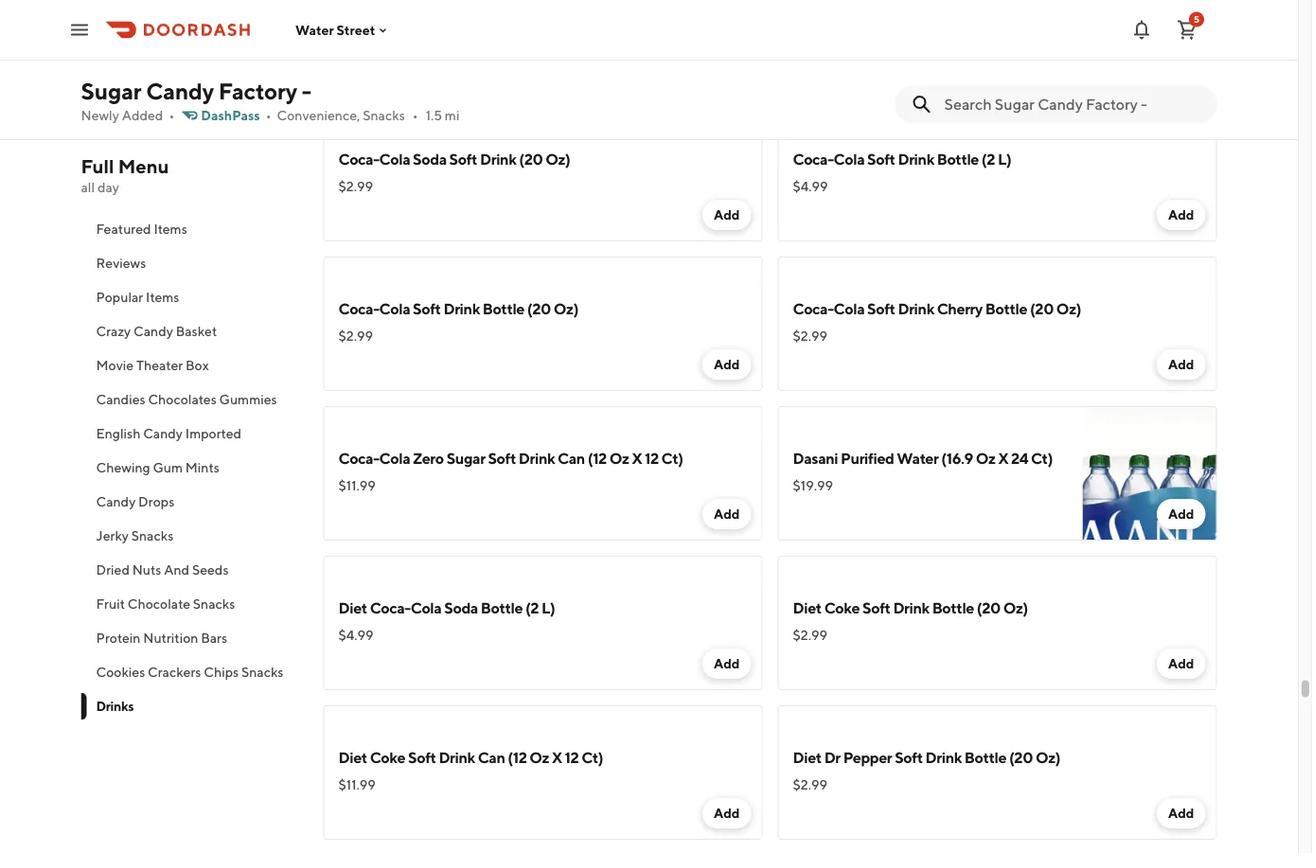 Task type: describe. For each thing, give the bounding box(es) containing it.
drinks
[[96, 699, 134, 714]]

basket
[[176, 323, 217, 339]]

added
[[122, 108, 163, 123]]

newly
[[81, 108, 119, 123]]

cookies crackers chips snacks button
[[81, 655, 301, 690]]

popular
[[96, 289, 143, 305]]

candies
[[96, 392, 145, 407]]

5 items, open order cart image
[[1176, 18, 1199, 41]]

oz) for coca-cola soft drink bottle (20 oz)
[[554, 300, 579, 318]]

5 button
[[1169, 11, 1207, 49]]

movie theater box
[[96, 358, 209, 373]]

cherry
[[937, 300, 983, 318]]

all
[[81, 179, 95, 195]]

movie
[[96, 358, 134, 373]]

fruit chocolate snacks button
[[81, 587, 301, 621]]

candy drops
[[96, 494, 175, 510]]

full menu all day
[[81, 155, 169, 195]]

mi
[[445, 108, 460, 123]]

jerky
[[96, 528, 129, 544]]

movie theater box button
[[81, 349, 301, 383]]

coke for diet coke soft drink bottle (20 oz)
[[825, 599, 860, 617]]

cola for coca-cola soft drink cherry bottle (20 oz)
[[834, 300, 865, 318]]

0 horizontal spatial ct)
[[582, 749, 603, 767]]

notification bell image
[[1131, 18, 1154, 41]]

reviews
[[96, 255, 146, 271]]

english candy imported button
[[81, 417, 301, 451]]

coca- for coca-cola soft drink cherry bottle (20 oz)
[[793, 300, 834, 318]]

add for diet dr pepper soft drink bottle (20 oz)
[[1169, 806, 1195, 821]]

featured
[[96, 221, 151, 237]]

popular items button
[[81, 280, 301, 314]]

add button for diet coca-cola soda bottle (2 l)
[[703, 649, 752, 679]]

reviews button
[[81, 246, 301, 280]]

(16.9
[[942, 449, 974, 467]]

diet coke soft drink bottle (20 oz)
[[793, 599, 1029, 617]]

sugar candy factory -
[[81, 77, 312, 104]]

english candy imported
[[96, 426, 242, 441]]

candy drops button
[[81, 485, 301, 519]]

open menu image
[[68, 18, 91, 41]]

1.5
[[426, 108, 442, 123]]

jerky snacks button
[[81, 519, 301, 553]]

0 vertical spatial (12
[[588, 449, 607, 467]]

crackers
[[148, 664, 201, 680]]

coca-cola zero sugar soft drink can (12 oz x 12 ct)
[[339, 449, 683, 467]]

dasani
[[793, 449, 838, 467]]

chewing gum mints
[[96, 460, 220, 475]]

chocolate
[[128, 596, 190, 612]]

1 vertical spatial soda
[[444, 599, 478, 617]]

bottle for diet coke soft drink bottle (20 oz)
[[933, 599, 975, 617]]

0 vertical spatial 12
[[645, 449, 659, 467]]

add button for coca-cola soft drink cherry bottle (20 oz)
[[1157, 349, 1206, 380]]

2 • from the left
[[266, 108, 271, 123]]

gum
[[153, 460, 183, 475]]

crazy candy basket
[[96, 323, 217, 339]]

and
[[164, 562, 190, 578]]

add for coca-cola zero sugar soft drink can (12 oz x 12 ct)
[[714, 506, 740, 522]]

dried
[[96, 562, 130, 578]]

convenience,
[[277, 108, 360, 123]]

snacks right 'chips'
[[241, 664, 284, 680]]

protein nutrition bars
[[96, 630, 227, 646]]

water street
[[296, 22, 375, 38]]

dasani purified water (16.9 oz x 24 ct) image
[[1083, 406, 1218, 541]]

protein
[[96, 630, 141, 646]]

Item Search search field
[[945, 94, 1202, 115]]

$2.99 for diet coke soft drink bottle (20 oz)
[[793, 627, 828, 643]]

cookies crackers chips snacks
[[96, 664, 284, 680]]

0 vertical spatial can
[[558, 449, 585, 467]]

items for popular items
[[146, 289, 179, 305]]

dasani purified water (16.9 oz x 24 ct)
[[793, 449, 1053, 467]]

$2.99 for diet dr pepper soft drink bottle (20 oz)
[[793, 777, 828, 793]]

add button for coca-cola soft drink bottle (20 oz)
[[703, 349, 752, 380]]

crazy candy basket button
[[81, 314, 301, 349]]

newly added •
[[81, 108, 175, 123]]

(20 for diet coke soft drink bottle (20 oz)
[[977, 599, 1001, 617]]

24
[[1012, 449, 1029, 467]]

nuts
[[132, 562, 161, 578]]

snacks down drops
[[131, 528, 174, 544]]

box
[[186, 358, 209, 373]]

$2.99 for coca-cola soda soft drink (20 oz)
[[339, 179, 373, 194]]

fruit chocolate snacks
[[96, 596, 235, 612]]

add for diet coke soft drink bottle (20 oz)
[[1169, 656, 1195, 672]]

0 horizontal spatial can
[[478, 749, 505, 767]]

dashpass
[[201, 108, 260, 123]]

english
[[96, 426, 141, 441]]

dr
[[825, 749, 841, 767]]

add for coca-cola soda soft drink (20 oz)
[[714, 207, 740, 223]]

chewing
[[96, 460, 150, 475]]

coca-cola soft drink bottle (20 oz)
[[339, 300, 579, 318]]

1 horizontal spatial oz
[[610, 449, 629, 467]]

2 horizontal spatial ct)
[[1031, 449, 1053, 467]]

l) for coca-cola soft drink bottle (2 l)
[[998, 150, 1012, 168]]

add button for coca-cola soft drink bottle (2 l)
[[1157, 200, 1206, 230]]

chewing gum mints button
[[81, 451, 301, 485]]

cola for coca-cola soft drink bottle (2 l)
[[834, 150, 865, 168]]

0 vertical spatial soda
[[413, 150, 447, 168]]

crazy
[[96, 323, 131, 339]]

candy for english
[[143, 426, 183, 441]]

coca- for coca-cola soda soft drink (20 oz)
[[339, 150, 379, 168]]

dried nuts and seeds button
[[81, 553, 301, 587]]

zero
[[413, 449, 444, 467]]

diet coca-cola soda bottle (2 l)
[[339, 599, 555, 617]]

fruit
[[96, 596, 125, 612]]

$19.99
[[793, 478, 833, 493]]

add for coca-cola soft drink bottle (2 l)
[[1169, 207, 1195, 223]]

$11.99 for diet
[[339, 777, 376, 793]]

candy inside candy drops button
[[96, 494, 136, 510]]

cola for coca-cola soft drink bottle (20 oz)
[[379, 300, 410, 318]]

cola for coca-cola soda soft drink (20 oz)
[[379, 150, 410, 168]]

1 vertical spatial (12
[[508, 749, 527, 767]]

chips
[[204, 664, 239, 680]]

items for featured items
[[154, 221, 187, 237]]

$4.99 for coca-
[[793, 179, 828, 194]]

cookies
[[96, 664, 145, 680]]

1 horizontal spatial ct)
[[662, 449, 683, 467]]

5
[[1194, 14, 1200, 25]]

add for diet coca-cola soda bottle (2 l)
[[714, 656, 740, 672]]

gummies
[[219, 392, 277, 407]]

bottle for coca-cola soft drink bottle (20 oz)
[[483, 300, 525, 318]]

-
[[302, 77, 312, 104]]



Task type: locate. For each thing, give the bounding box(es) containing it.
0 horizontal spatial 12
[[565, 749, 579, 767]]

dried nuts and seeds
[[96, 562, 229, 578]]

0 horizontal spatial •
[[169, 108, 175, 123]]

1 vertical spatial sugar
[[447, 449, 486, 467]]

1 vertical spatial $4.99
[[339, 627, 374, 643]]

0 horizontal spatial $4.99
[[339, 627, 374, 643]]

oz) for coca-cola soda soft drink (20 oz)
[[546, 150, 571, 168]]

• right added
[[169, 108, 175, 123]]

dashpass •
[[201, 108, 271, 123]]

1 vertical spatial water
[[897, 449, 939, 467]]

0 vertical spatial sugar
[[81, 77, 142, 104]]

featured items
[[96, 221, 187, 237]]

0 horizontal spatial l)
[[542, 599, 555, 617]]

0 vertical spatial water
[[296, 22, 334, 38]]

coca- for coca-cola soft drink bottle (2 l)
[[793, 150, 834, 168]]

diet for diet coke soft drink bottle (20 oz)
[[793, 599, 822, 617]]

diet coke soft drink can (12 oz x 12 ct)
[[339, 749, 603, 767]]

candy for crazy
[[134, 323, 173, 339]]

add for coca-cola soft drink cherry bottle (20 oz)
[[1169, 357, 1195, 372]]

0 horizontal spatial (2
[[526, 599, 539, 617]]

0 vertical spatial l)
[[998, 150, 1012, 168]]

purified
[[841, 449, 895, 467]]

featured items button
[[81, 212, 301, 246]]

1 horizontal spatial $4.99
[[793, 179, 828, 194]]

coke for diet coke soft drink can (12 oz x 12 ct)
[[370, 749, 406, 767]]

• left 1.5
[[413, 108, 418, 123]]

soft
[[450, 150, 477, 168], [868, 150, 896, 168], [413, 300, 441, 318], [868, 300, 896, 318], [488, 449, 516, 467], [863, 599, 891, 617], [408, 749, 436, 767], [895, 749, 923, 767]]

candy up "jerky"
[[96, 494, 136, 510]]

2 vertical spatial $11.99
[[339, 777, 376, 793]]

coca- for coca-cola soft drink bottle (20 oz)
[[339, 300, 379, 318]]

1 vertical spatial items
[[146, 289, 179, 305]]

1 horizontal spatial can
[[558, 449, 585, 467]]

oz)
[[546, 150, 571, 168], [554, 300, 579, 318], [1057, 300, 1082, 318], [1004, 599, 1029, 617], [1036, 749, 1061, 767]]

candies chocolates gummies button
[[81, 383, 301, 417]]

snacks up bars
[[193, 596, 235, 612]]

3 • from the left
[[413, 108, 418, 123]]

diet for diet coke soft drink can (12 oz x 12 ct)
[[339, 749, 367, 767]]

0 horizontal spatial sugar
[[81, 77, 142, 104]]

snacks left 1.5
[[363, 108, 405, 123]]

0 vertical spatial $11.99
[[339, 29, 376, 45]]

nutrition
[[143, 630, 198, 646]]

$2.99 for coca-cola soft drink cherry bottle (20 oz)
[[793, 328, 828, 344]]

sugar up the newly
[[81, 77, 142, 104]]

(12
[[588, 449, 607, 467], [508, 749, 527, 767]]

1 • from the left
[[169, 108, 175, 123]]

add button for diet coke soft drink bottle (20 oz)
[[1157, 649, 1206, 679]]

(2 for coca-cola soft drink bottle (2 l)
[[982, 150, 996, 168]]

$2.99 for coca-cola soft drink bottle (20 oz)
[[339, 328, 373, 344]]

candy up movie theater box
[[134, 323, 173, 339]]

full
[[81, 155, 114, 178]]

• down factory at the top left of page
[[266, 108, 271, 123]]

bottle for diet coca-cola soda bottle (2 l)
[[481, 599, 523, 617]]

0 horizontal spatial oz
[[530, 749, 549, 767]]

oz) for diet coke soft drink bottle (20 oz)
[[1004, 599, 1029, 617]]

l) for diet coca-cola soda bottle (2 l)
[[542, 599, 555, 617]]

pepper
[[844, 749, 893, 767]]

(20 for coca-cola soft drink bottle (20 oz)
[[527, 300, 551, 318]]

add button
[[703, 50, 752, 81], [1157, 50, 1206, 81], [703, 200, 752, 230], [1157, 200, 1206, 230], [703, 349, 752, 380], [1157, 349, 1206, 380], [703, 499, 752, 529], [1157, 499, 1206, 529], [703, 649, 752, 679], [1157, 649, 1206, 679], [703, 798, 752, 829], [1157, 798, 1206, 829]]

1 horizontal spatial (2
[[982, 150, 996, 168]]

candy inside english candy imported button
[[143, 426, 183, 441]]

1 horizontal spatial x
[[632, 449, 642, 467]]

diet
[[339, 599, 367, 617], [793, 599, 822, 617], [339, 749, 367, 767], [793, 749, 822, 767]]

(20 for coca-cola soda soft drink (20 oz)
[[519, 150, 543, 168]]

imported
[[185, 426, 242, 441]]

1 horizontal spatial 12
[[645, 449, 659, 467]]

• for convenience, snacks • 1.5 mi
[[413, 108, 418, 123]]

2 $11.99 from the top
[[339, 478, 376, 493]]

bottle
[[937, 150, 979, 168], [483, 300, 525, 318], [986, 300, 1028, 318], [481, 599, 523, 617], [933, 599, 975, 617], [965, 749, 1007, 767]]

add button for coca-cola zero sugar soft drink can (12 oz x 12 ct)
[[703, 499, 752, 529]]

chocolates
[[148, 392, 217, 407]]

1 vertical spatial (2
[[526, 599, 539, 617]]

day
[[97, 179, 119, 195]]

candy for sugar
[[146, 77, 214, 104]]

1 horizontal spatial sugar
[[447, 449, 486, 467]]

add
[[714, 57, 740, 73], [1169, 57, 1195, 73], [714, 207, 740, 223], [1169, 207, 1195, 223], [714, 357, 740, 372], [1169, 357, 1195, 372], [714, 506, 740, 522], [1169, 506, 1195, 522], [714, 656, 740, 672], [1169, 656, 1195, 672], [714, 806, 740, 821], [1169, 806, 1195, 821]]

1 horizontal spatial water
[[897, 449, 939, 467]]

oz
[[610, 449, 629, 467], [976, 449, 996, 467], [530, 749, 549, 767]]

factory
[[219, 77, 298, 104]]

popular items
[[96, 289, 179, 305]]

0 vertical spatial items
[[154, 221, 187, 237]]

coca-cola soft drink cherry bottle (20 oz)
[[793, 300, 1082, 318]]

1 horizontal spatial •
[[266, 108, 271, 123]]

add button for diet coke soft drink can (12 oz x 12 ct)
[[703, 798, 752, 829]]

•
[[169, 108, 175, 123], [266, 108, 271, 123], [413, 108, 418, 123]]

items up reviews button
[[154, 221, 187, 237]]

cola
[[379, 150, 410, 168], [834, 150, 865, 168], [379, 300, 410, 318], [834, 300, 865, 318], [379, 449, 410, 467], [411, 599, 442, 617]]

l)
[[998, 150, 1012, 168], [542, 599, 555, 617]]

0 horizontal spatial water
[[296, 22, 334, 38]]

coca-
[[339, 150, 379, 168], [793, 150, 834, 168], [339, 300, 379, 318], [793, 300, 834, 318], [339, 449, 379, 467], [370, 599, 411, 617]]

add button for coca-cola soda soft drink (20 oz)
[[703, 200, 752, 230]]

2 horizontal spatial x
[[999, 449, 1009, 467]]

diet dr pepper soft drink bottle (20 oz)
[[793, 749, 1061, 767]]

(2 for diet coca-cola soda bottle (2 l)
[[526, 599, 539, 617]]

3 $11.99 from the top
[[339, 777, 376, 793]]

$4.99 for diet
[[339, 627, 374, 643]]

water left street
[[296, 22, 334, 38]]

1 horizontal spatial coke
[[825, 599, 860, 617]]

theater
[[136, 358, 183, 373]]

water street button
[[296, 22, 391, 38]]

0 vertical spatial $4.99
[[793, 179, 828, 194]]

items
[[154, 221, 187, 237], [146, 289, 179, 305]]

sugar
[[81, 77, 142, 104], [447, 449, 486, 467]]

coca- for coca-cola zero sugar soft drink can (12 oz x 12 ct)
[[339, 449, 379, 467]]

water left (16.9
[[897, 449, 939, 467]]

sugar right zero
[[447, 449, 486, 467]]

jerky snacks
[[96, 528, 174, 544]]

1 vertical spatial coke
[[370, 749, 406, 767]]

ct)
[[662, 449, 683, 467], [1031, 449, 1053, 467], [582, 749, 603, 767]]

mints
[[185, 460, 220, 475]]

candy up gum
[[143, 426, 183, 441]]

0 horizontal spatial x
[[552, 749, 562, 767]]

convenience, snacks • 1.5 mi
[[277, 108, 460, 123]]

drink
[[480, 150, 517, 168], [898, 150, 935, 168], [444, 300, 480, 318], [898, 300, 935, 318], [519, 449, 555, 467], [894, 599, 930, 617], [439, 749, 475, 767], [926, 749, 962, 767]]

bottle for coca-cola soft drink bottle (2 l)
[[937, 150, 979, 168]]

candies chocolates gummies
[[96, 392, 277, 407]]

coca-cola soda soft drink (20 oz)
[[339, 150, 571, 168]]

• for newly added •
[[169, 108, 175, 123]]

cola for coca-cola zero sugar soft drink can (12 oz x 12 ct)
[[379, 449, 410, 467]]

water
[[296, 22, 334, 38], [897, 449, 939, 467]]

1 vertical spatial $11.99
[[339, 478, 376, 493]]

1 horizontal spatial l)
[[998, 150, 1012, 168]]

1 vertical spatial 12
[[565, 749, 579, 767]]

2 horizontal spatial •
[[413, 108, 418, 123]]

protein nutrition bars button
[[81, 621, 301, 655]]

items inside "button"
[[146, 289, 179, 305]]

0 horizontal spatial (12
[[508, 749, 527, 767]]

add for diet coke soft drink can (12 oz x 12 ct)
[[714, 806, 740, 821]]

1 vertical spatial l)
[[542, 599, 555, 617]]

seeds
[[192, 562, 229, 578]]

bars
[[201, 630, 227, 646]]

items inside button
[[154, 221, 187, 237]]

2 horizontal spatial oz
[[976, 449, 996, 467]]

snacks
[[363, 108, 405, 123], [131, 528, 174, 544], [193, 596, 235, 612], [241, 664, 284, 680]]

1 $11.99 from the top
[[339, 29, 376, 45]]

candy
[[146, 77, 214, 104], [134, 323, 173, 339], [143, 426, 183, 441], [96, 494, 136, 510]]

add for coca-cola soft drink bottle (20 oz)
[[714, 357, 740, 372]]

items up crazy candy basket
[[146, 289, 179, 305]]

$2.99
[[339, 179, 373, 194], [339, 328, 373, 344], [793, 328, 828, 344], [793, 627, 828, 643], [793, 777, 828, 793]]

can
[[558, 449, 585, 467], [478, 749, 505, 767]]

diet for diet coca-cola soda bottle (2 l)
[[339, 599, 367, 617]]

1 vertical spatial can
[[478, 749, 505, 767]]

1 horizontal spatial (12
[[588, 449, 607, 467]]

0 vertical spatial (2
[[982, 150, 996, 168]]

$4.99
[[793, 179, 828, 194], [339, 627, 374, 643]]

$11.99 for coca-
[[339, 478, 376, 493]]

drops
[[138, 494, 175, 510]]

candy up added
[[146, 77, 214, 104]]

add button for diet dr pepper soft drink bottle (20 oz)
[[1157, 798, 1206, 829]]

soda
[[413, 150, 447, 168], [444, 599, 478, 617]]

0 vertical spatial coke
[[825, 599, 860, 617]]

0 horizontal spatial coke
[[370, 749, 406, 767]]

diet for diet dr pepper soft drink bottle (20 oz)
[[793, 749, 822, 767]]

coca-cola soft drink bottle (2 l)
[[793, 150, 1012, 168]]

candy inside crazy candy basket button
[[134, 323, 173, 339]]

menu
[[118, 155, 169, 178]]

$11.99
[[339, 29, 376, 45], [339, 478, 376, 493], [339, 777, 376, 793]]

street
[[337, 22, 375, 38]]



Task type: vqa. For each thing, say whether or not it's contained in the screenshot.
the topmost 'staff'
no



